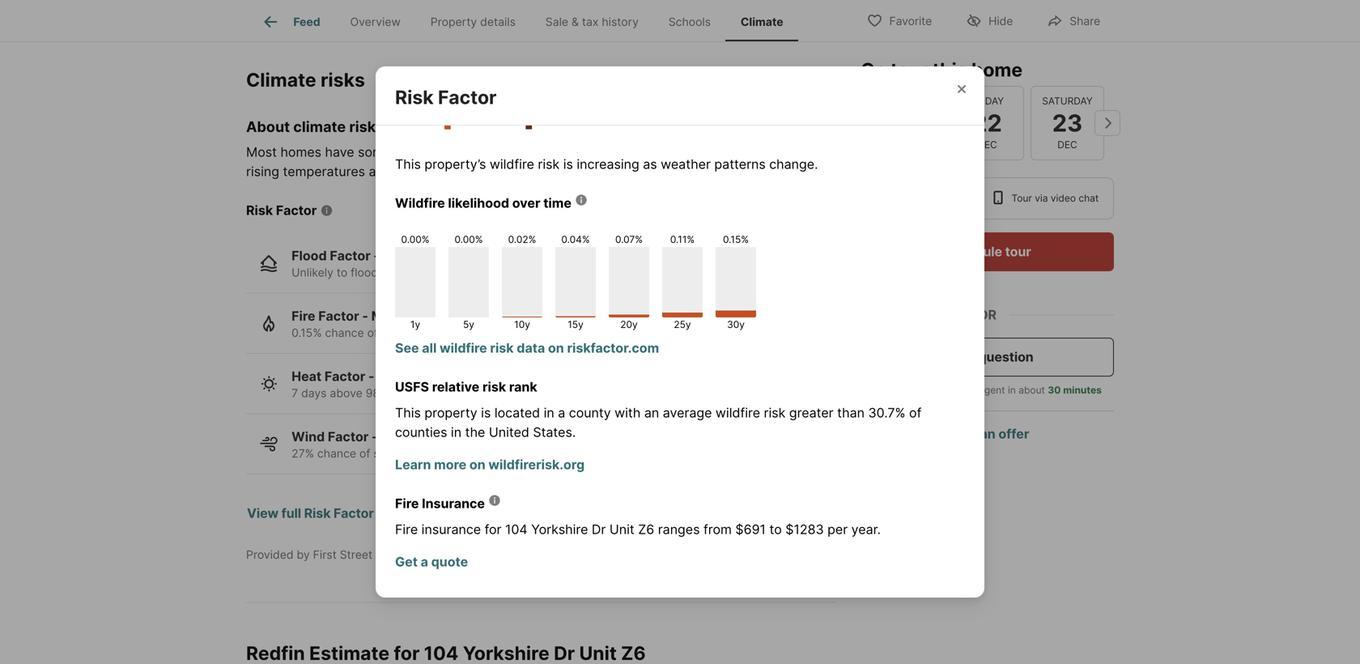 Task type: describe. For each thing, give the bounding box(es) containing it.
tour for schedule
[[1006, 244, 1032, 260]]

via
[[1035, 192, 1048, 204]]

report
[[377, 505, 416, 521]]

fire for fire insurance
[[395, 496, 419, 511]]

temperatures
[[283, 164, 365, 179]]

property details tab
[[416, 2, 531, 41]]

year.
[[852, 522, 881, 537]]

wind factor - moderate 27% chance of strong winds in next 30 years
[[292, 429, 532, 460]]

previous image
[[854, 110, 880, 136]]

united
[[489, 424, 530, 440]]

0 vertical spatial from
[[923, 384, 944, 396]]

a up states.
[[558, 405, 566, 421]]

climate risks
[[246, 68, 365, 91]]

factor up 'flood'
[[276, 202, 317, 218]]

overview tab
[[335, 2, 416, 41]]

wildfire inside fire factor - moderate 0.15% chance of being in a wildfire in next 30 years
[[437, 326, 476, 340]]

98°
[[366, 386, 385, 400]]

time
[[544, 195, 572, 211]]

above
[[330, 386, 363, 400]]

1283
[[794, 522, 824, 537]]

from inside risk factor dialog
[[704, 522, 732, 537]]

0 vertical spatial and
[[545, 144, 568, 160]]

being
[[381, 326, 411, 340]]

chance for wind
[[317, 447, 356, 460]]

located
[[495, 405, 540, 421]]

fire insurance
[[395, 496, 485, 511]]

see
[[395, 340, 419, 356]]

factor inside flood factor - minimal unlikely to flood in next 30 years
[[330, 248, 371, 264]]

heat factor - major 7 days above 98° expected this year, 15 days in 30 years
[[292, 369, 596, 400]]

usfs
[[395, 379, 429, 395]]

levels.
[[421, 164, 459, 179]]

ask a question button
[[861, 338, 1114, 377]]

go tour this home
[[861, 58, 1023, 81]]

view full risk factor report button
[[246, 494, 417, 533]]

tour
[[1012, 192, 1033, 204]]

15y
[[568, 319, 584, 330]]

in right 5y
[[479, 326, 488, 340]]

see all wildfire risk data on riskfactor.com link
[[395, 332, 965, 358]]

foundation
[[376, 548, 436, 562]]

a right get
[[421, 554, 428, 570]]

insurance
[[422, 522, 481, 537]]

dec for 23
[[1058, 139, 1078, 151]]

tour for go
[[891, 58, 929, 81]]

risk factor element
[[395, 66, 516, 109]]

impacted
[[620, 144, 677, 160]]

view full risk factor report
[[247, 505, 416, 521]]

per
[[828, 522, 848, 537]]

next inside wind factor - moderate 27% chance of strong winds in next 30 years
[[458, 447, 482, 460]]

of inside fire factor - moderate 0.15% chance of being in a wildfire in next 30 years
[[367, 326, 378, 340]]

factor inside wind factor - moderate 27% chance of strong winds in next 30 years
[[328, 429, 369, 445]]

climate inside most homes have some risk of natural disasters, and may be impacted by climate change due to rising temperatures and sea levels.
[[700, 144, 744, 160]]

wildfire up over
[[490, 156, 534, 172]]

homes
[[281, 144, 322, 160]]

riskfactor.com
[[567, 340, 659, 356]]

major
[[378, 369, 414, 384]]

30.7
[[869, 405, 895, 421]]

2 $ from the left
[[786, 522, 794, 537]]

tab list containing feed
[[246, 0, 812, 41]]

next inside flood factor - minimal unlikely to flood in next 30 years
[[394, 266, 417, 279]]

schedule tour button
[[861, 232, 1114, 271]]

learn more on wildfirerisk.org link
[[395, 449, 965, 475]]

learn more on wildfirerisk.org
[[395, 457, 585, 473]]

this property's wildfire risk is increasing as weather patterns change.
[[395, 156, 818, 172]]

states.
[[533, 424, 576, 440]]

unit
[[610, 522, 635, 537]]

wildfire down 5y
[[440, 340, 487, 356]]

factor inside button
[[334, 505, 374, 521]]

most homes have some risk of natural disasters, and may be impacted by climate change due to rising temperatures and sea levels.
[[246, 144, 836, 179]]

climate for climate
[[741, 15, 784, 29]]

30 inside wind factor - moderate 27% chance of strong winds in next 30 years
[[485, 447, 499, 460]]

start an offer link
[[946, 426, 1030, 442]]

due
[[796, 144, 820, 160]]

all
[[422, 340, 437, 356]]

change.
[[770, 156, 818, 172]]

- for fire
[[362, 308, 368, 324]]

details
[[480, 15, 516, 29]]

risk inside most homes have some risk of natural disasters, and may be impacted by climate change due to rising temperatures and sea levels.
[[395, 144, 417, 160]]

this property is located in a county with an average wildfire risk greater than 30.7
[[395, 405, 895, 421]]

video
[[1051, 192, 1076, 204]]

patterns
[[715, 156, 766, 172]]

disasters,
[[482, 144, 542, 160]]

in inside the heat factor - major 7 days above 98° expected this year, 15 days in 30 years
[[537, 386, 547, 400]]

0 vertical spatial climate
[[293, 118, 346, 136]]

of inside most homes have some risk of natural disasters, and may be impacted by climate change due to rising temperatures and sea levels.
[[420, 144, 433, 160]]

get a quote link
[[395, 546, 965, 572]]

wildfire likelihood over time
[[395, 195, 572, 211]]

yorkshire
[[531, 522, 588, 537]]

0.15% inside fire factor - moderate 0.15% chance of being in a wildfire in next 30 years
[[292, 326, 322, 340]]

relative
[[432, 379, 480, 395]]

0.04%
[[562, 234, 590, 245]]

0 vertical spatial risks
[[321, 68, 365, 91]]

risk left greater
[[764, 405, 786, 421]]

- for wind
[[372, 429, 378, 445]]

heat
[[292, 369, 322, 384]]

more
[[434, 457, 467, 473]]

risk inside the 'risk factor' "element"
[[395, 86, 434, 109]]

get a quote
[[395, 554, 468, 570]]

hide button
[[953, 4, 1027, 37]]

schedule
[[944, 244, 1003, 260]]

you'll hear from a local agent in about 30 minutes
[[873, 384, 1102, 396]]

rising
[[246, 164, 279, 179]]

greater
[[790, 405, 834, 421]]

next image
[[1095, 110, 1121, 136]]

to inside flood factor - minimal unlikely to flood in next 30 years
[[337, 266, 348, 279]]

30 inside the heat factor - major 7 days above 98° expected this year, 15 days in 30 years
[[550, 386, 564, 400]]

in inside % of counties in the united states.
[[451, 424, 462, 440]]

the
[[465, 424, 485, 440]]

1 days from the left
[[301, 386, 327, 400]]

risk factor inside "element"
[[395, 86, 497, 109]]

wildfire right 'average'
[[716, 405, 761, 421]]

tour via video chat list box
[[861, 177, 1114, 219]]

a left local
[[947, 384, 952, 396]]

10y
[[514, 319, 530, 330]]

0 horizontal spatial and
[[369, 164, 392, 179]]

104
[[505, 522, 528, 537]]

increasing
[[577, 156, 640, 172]]

for
[[485, 522, 502, 537]]

an inside risk factor dialog
[[645, 405, 659, 421]]

street
[[340, 548, 373, 562]]

this for this property's wildfire risk is increasing as weather patterns change.
[[395, 156, 421, 172]]

0.11%
[[670, 234, 695, 245]]

risk left may
[[538, 156, 560, 172]]

27%
[[292, 447, 314, 460]]

23
[[1053, 109, 1083, 137]]

30 inside fire factor - moderate 0.15% chance of being in a wildfire in next 30 years
[[518, 326, 532, 340]]

property
[[431, 15, 477, 29]]

risk inside view full risk factor report button
[[304, 505, 331, 521]]

tour via video chat
[[1012, 192, 1099, 204]]

unlikely
[[292, 266, 334, 279]]

rank
[[509, 379, 538, 395]]

1 horizontal spatial this
[[933, 58, 968, 81]]

natural
[[436, 144, 479, 160]]

1 vertical spatial on
[[470, 457, 486, 473]]

some
[[358, 144, 391, 160]]

0.15% inside risk factor dialog
[[723, 234, 749, 245]]



Task type: vqa. For each thing, say whether or not it's contained in the screenshot.
Buy
no



Task type: locate. For each thing, give the bounding box(es) containing it.
0 vertical spatial by
[[681, 144, 696, 160]]

counties
[[395, 424, 447, 440]]

year,
[[464, 386, 490, 400]]

30 inside flood factor - minimal unlikely to flood in next 30 years
[[420, 266, 435, 279]]

fire down the unlikely
[[292, 308, 315, 324]]

in right winds
[[446, 447, 455, 460]]

property
[[425, 405, 478, 421]]

provided by first street foundation
[[246, 548, 436, 562]]

on right data
[[548, 340, 564, 356]]

fire for fire factor - moderate 0.15% chance of being in a wildfire in next 30 years
[[292, 308, 315, 324]]

30 right rank
[[550, 386, 564, 400]]

chance inside fire factor - moderate 0.15% chance of being in a wildfire in next 30 years
[[325, 326, 364, 340]]

2 days from the left
[[509, 386, 534, 400]]

0 horizontal spatial from
[[704, 522, 732, 537]]

local
[[955, 384, 977, 396]]

0 horizontal spatial by
[[297, 548, 310, 562]]

years inside flood factor - minimal unlikely to flood in next 30 years
[[438, 266, 467, 279]]

0 vertical spatial moderate
[[371, 308, 433, 324]]

chance inside wind factor - moderate 27% chance of strong winds in next 30 years
[[317, 447, 356, 460]]

fire for fire insurance for 104 yorkshire dr unit z6 ranges from $ 691 to $ 1283 per year.
[[395, 522, 418, 537]]

dec down 23
[[1058, 139, 1078, 151]]

2 vertical spatial next
[[458, 447, 482, 460]]

factor inside fire factor - moderate 0.15% chance of being in a wildfire in next 30 years
[[318, 308, 359, 324]]

691
[[744, 522, 766, 537]]

a up the all
[[427, 326, 433, 340]]

dec inside saturday 23 dec
[[1058, 139, 1078, 151]]

with
[[615, 405, 641, 421]]

1 horizontal spatial by
[[681, 144, 696, 160]]

0 vertical spatial this
[[933, 58, 968, 81]]

- down flood
[[362, 308, 368, 324]]

2 vertical spatial fire
[[395, 522, 418, 537]]

0 horizontal spatial tour
[[891, 58, 929, 81]]

in right agent
[[1008, 384, 1016, 396]]

favorite
[[890, 14, 932, 28]]

to inside dialog
[[770, 522, 782, 537]]

0 horizontal spatial 0.15%
[[292, 326, 322, 340]]

1 horizontal spatial risk factor
[[395, 86, 497, 109]]

a right ask
[[968, 349, 976, 365]]

0.15% right 0.11%
[[723, 234, 749, 245]]

1 vertical spatial an
[[980, 426, 996, 442]]

winds
[[411, 447, 443, 460]]

1 horizontal spatial tour
[[1006, 244, 1032, 260]]

years up 5y
[[438, 266, 467, 279]]

risk up "sea"
[[395, 144, 417, 160]]

0 horizontal spatial to
[[337, 266, 348, 279]]

0 vertical spatial climate
[[741, 15, 784, 29]]

next
[[394, 266, 417, 279], [491, 326, 515, 340], [458, 447, 482, 460]]

share button
[[1034, 4, 1114, 37]]

1 vertical spatial to
[[337, 266, 348, 279]]

a inside "button"
[[968, 349, 976, 365]]

factor up "above"
[[325, 369, 365, 384]]

in up located
[[537, 386, 547, 400]]

fire insurance for 104 yorkshire dr unit z6 ranges from $ 691 to $ 1283 per year.
[[395, 522, 881, 537]]

risk factor down rising
[[246, 202, 317, 218]]

is down 'year,'
[[481, 405, 491, 421]]

risk factor up natural
[[395, 86, 497, 109]]

tour inside button
[[1006, 244, 1032, 260]]

0 horizontal spatial is
[[481, 405, 491, 421]]

factor down flood
[[318, 308, 359, 324]]

first
[[313, 548, 337, 562]]

fire inside fire factor - moderate 0.15% chance of being in a wildfire in next 30 years
[[292, 308, 315, 324]]

climate for climate risks
[[246, 68, 316, 91]]

$
[[736, 522, 744, 537], [786, 522, 794, 537]]

risk right full
[[304, 505, 331, 521]]

wildfire up the all
[[437, 326, 476, 340]]

0 horizontal spatial risk factor
[[246, 202, 317, 218]]

this for this property is located in a county with an average wildfire risk greater than 30.7
[[395, 405, 421, 421]]

chance down "wind"
[[317, 447, 356, 460]]

wildfirerisk.org
[[489, 457, 585, 473]]

0 vertical spatial risk factor
[[395, 86, 497, 109]]

2 dec from the left
[[1058, 139, 1078, 151]]

moderate inside wind factor - moderate 27% chance of strong winds in next 30 years
[[381, 429, 442, 445]]

than
[[838, 405, 865, 421]]

by left first on the bottom left of the page
[[297, 548, 310, 562]]

$ right ranges
[[736, 522, 744, 537]]

of inside wind factor - moderate 27% chance of strong winds in next 30 years
[[360, 447, 370, 460]]

0 horizontal spatial an
[[645, 405, 659, 421]]

on right more
[[470, 457, 486, 473]]

1 vertical spatial climate
[[246, 68, 316, 91]]

risk factor
[[395, 86, 497, 109], [246, 202, 317, 218]]

share
[[1070, 14, 1101, 28]]

saturday
[[1043, 95, 1093, 107]]

-
[[374, 248, 380, 264], [362, 308, 368, 324], [368, 369, 375, 384], [372, 429, 378, 445]]

25y
[[674, 319, 691, 330]]

2 vertical spatial to
[[770, 522, 782, 537]]

years inside fire factor - moderate 0.15% chance of being in a wildfire in next 30 years
[[535, 326, 565, 340]]

climate right schools tab
[[741, 15, 784, 29]]

tour right schedule
[[1006, 244, 1032, 260]]

1 $ from the left
[[736, 522, 744, 537]]

insurance
[[422, 496, 485, 511]]

tour
[[891, 58, 929, 81], [1006, 244, 1032, 260]]

hide
[[989, 14, 1013, 28]]

an left offer
[[980, 426, 996, 442]]

county
[[569, 405, 611, 421]]

30
[[420, 266, 435, 279], [518, 326, 532, 340], [1048, 384, 1061, 396], [550, 386, 564, 400], [485, 447, 499, 460]]

30 down minimal
[[420, 266, 435, 279]]

start
[[946, 426, 977, 442]]

in up the all
[[414, 326, 424, 340]]

over
[[512, 195, 541, 211]]

1 horizontal spatial risk
[[304, 505, 331, 521]]

0 horizontal spatial risk
[[246, 202, 273, 218]]

ask a question
[[941, 349, 1034, 365]]

21 button
[[871, 85, 944, 161]]

- inside the heat factor - major 7 days above 98° expected this year, 15 days in 30 years
[[368, 369, 375, 384]]

years up the county
[[567, 386, 596, 400]]

in up states.
[[544, 405, 555, 421]]

30 right about
[[1048, 384, 1061, 396]]

risks up some
[[349, 118, 384, 136]]

0 horizontal spatial climate
[[293, 118, 346, 136]]

0 horizontal spatial $
[[736, 522, 744, 537]]

of left being
[[367, 326, 378, 340]]

1 vertical spatial and
[[369, 164, 392, 179]]

of inside % of counties in the united states.
[[910, 405, 922, 421]]

property details
[[431, 15, 516, 29]]

0 vertical spatial fire
[[292, 308, 315, 324]]

next inside fire factor - moderate 0.15% chance of being in a wildfire in next 30 years
[[491, 326, 515, 340]]

0 vertical spatial risk
[[395, 86, 434, 109]]

1 vertical spatial moderate
[[381, 429, 442, 445]]

0 horizontal spatial this
[[442, 386, 461, 400]]

0 vertical spatial next
[[394, 266, 417, 279]]

days up located
[[509, 386, 534, 400]]

- for heat
[[368, 369, 375, 384]]

1 vertical spatial fire
[[395, 496, 419, 511]]

0.00% up minimal
[[401, 234, 430, 245]]

hear
[[900, 384, 920, 396]]

property's
[[425, 156, 486, 172]]

moderate for fire factor - moderate
[[371, 308, 433, 324]]

factor up natural
[[438, 86, 497, 109]]

1 vertical spatial risks
[[349, 118, 384, 136]]

agent
[[979, 384, 1006, 396]]

tour via video chat option
[[979, 177, 1114, 219]]

to left flood
[[337, 266, 348, 279]]

this right some
[[395, 156, 421, 172]]

question
[[979, 349, 1034, 365]]

dec inside friday 22 dec
[[978, 139, 998, 151]]

to right "due"
[[823, 144, 836, 160]]

tour right go
[[891, 58, 929, 81]]

you'll
[[873, 384, 897, 396]]

1 horizontal spatial 0.00%
[[455, 234, 483, 245]]

1 vertical spatial by
[[297, 548, 310, 562]]

flood factor - minimal unlikely to flood in next 30 years
[[292, 248, 467, 279]]

- up strong
[[372, 429, 378, 445]]

friday 22 dec
[[971, 95, 1004, 151]]

schools tab
[[654, 2, 726, 41]]

climate inside tab
[[741, 15, 784, 29]]

fire
[[292, 308, 315, 324], [395, 496, 419, 511], [395, 522, 418, 537]]

sale & tax history tab
[[531, 2, 654, 41]]

home
[[972, 58, 1023, 81]]

climate
[[741, 15, 784, 29], [246, 68, 316, 91]]

0 horizontal spatial dec
[[978, 139, 998, 151]]

- inside flood factor - minimal unlikely to flood in next 30 years
[[374, 248, 380, 264]]

this inside the heat factor - major 7 days above 98° expected this year, 15 days in 30 years
[[442, 386, 461, 400]]

0 vertical spatial tour
[[891, 58, 929, 81]]

moderate up winds
[[381, 429, 442, 445]]

0 horizontal spatial days
[[301, 386, 327, 400]]

1 horizontal spatial on
[[548, 340, 564, 356]]

2 this from the top
[[395, 405, 421, 421]]

$ right 691
[[786, 522, 794, 537]]

1 vertical spatial chance
[[317, 447, 356, 460]]

1 this from the top
[[395, 156, 421, 172]]

risk left data
[[490, 340, 514, 356]]

friday
[[971, 95, 1004, 107]]

2 horizontal spatial to
[[823, 144, 836, 160]]

from left 691
[[704, 522, 732, 537]]

tab list
[[246, 0, 812, 41]]

to right 691
[[770, 522, 782, 537]]

favorite button
[[853, 4, 946, 37]]

risk up "sea"
[[395, 86, 434, 109]]

years down united
[[502, 447, 532, 460]]

0 horizontal spatial next
[[394, 266, 417, 279]]

1 vertical spatial this
[[395, 405, 421, 421]]

% of counties in the united states.
[[395, 405, 922, 440]]

next down minimal
[[394, 266, 417, 279]]

minimal
[[383, 248, 433, 264]]

0.15% up heat
[[292, 326, 322, 340]]

0.00% for 5y
[[455, 234, 483, 245]]

1 horizontal spatial next
[[458, 447, 482, 460]]

1 horizontal spatial and
[[545, 144, 568, 160]]

1 horizontal spatial an
[[980, 426, 996, 442]]

from right hear
[[923, 384, 944, 396]]

wind
[[292, 429, 325, 445]]

risk factor dialog
[[376, 0, 985, 598]]

7
[[292, 386, 298, 400]]

wildfire
[[490, 156, 534, 172], [437, 326, 476, 340], [440, 340, 487, 356], [716, 405, 761, 421]]

this up "property"
[[442, 386, 461, 400]]

1 vertical spatial climate
[[700, 144, 744, 160]]

fire factor - moderate 0.15% chance of being in a wildfire in next 30 years
[[292, 308, 565, 340]]

1 vertical spatial 0.15%
[[292, 326, 322, 340]]

provided
[[246, 548, 294, 562]]

22
[[973, 109, 1002, 137]]

days
[[301, 386, 327, 400], [509, 386, 534, 400]]

to inside most homes have some risk of natural disasters, and may be impacted by climate change due to rising temperatures and sea levels.
[[823, 144, 836, 160]]

1 vertical spatial is
[[481, 405, 491, 421]]

in inside wind factor - moderate 27% chance of strong winds in next 30 years
[[446, 447, 455, 460]]

is left increasing
[[563, 156, 573, 172]]

by right impacted
[[681, 144, 696, 160]]

of up levels.
[[420, 144, 433, 160]]

by
[[681, 144, 696, 160], [297, 548, 310, 562]]

risk left rank
[[483, 379, 506, 395]]

0 vertical spatial on
[[548, 340, 564, 356]]

learn
[[395, 457, 431, 473]]

30 up see all wildfire risk data on riskfactor.com
[[518, 326, 532, 340]]

climate up about
[[246, 68, 316, 91]]

and left may
[[545, 144, 568, 160]]

chance left being
[[325, 326, 364, 340]]

moderate for wind factor - moderate
[[381, 429, 442, 445]]

as
[[643, 156, 657, 172]]

- inside wind factor - moderate 27% chance of strong winds in next 30 years
[[372, 429, 378, 445]]

this
[[395, 156, 421, 172], [395, 405, 421, 421]]

- up flood
[[374, 248, 380, 264]]

most
[[246, 144, 277, 160]]

30y
[[727, 319, 745, 330]]

fire down learn
[[395, 496, 419, 511]]

in left the
[[451, 424, 462, 440]]

option
[[861, 177, 979, 219]]

0 horizontal spatial 0.00%
[[401, 234, 430, 245]]

fire factor score logo image
[[395, 60, 533, 130]]

moderate up being
[[371, 308, 433, 324]]

a inside fire factor - moderate 0.15% chance of being in a wildfire in next 30 years
[[427, 326, 433, 340]]

by inside most homes have some risk of natural disasters, and may be impacted by climate change due to rising temperatures and sea levels.
[[681, 144, 696, 160]]

0 horizontal spatial climate
[[246, 68, 316, 91]]

factor inside "element"
[[438, 86, 497, 109]]

see all wildfire risk data on riskfactor.com
[[395, 340, 659, 356]]

of
[[420, 144, 433, 160], [367, 326, 378, 340], [910, 405, 922, 421], [360, 447, 370, 460]]

0.00% down likelihood
[[455, 234, 483, 245]]

to
[[823, 144, 836, 160], [337, 266, 348, 279], [770, 522, 782, 537]]

1 vertical spatial next
[[491, 326, 515, 340]]

factor inside the heat factor - major 7 days above 98° expected this year, 15 days in 30 years
[[325, 369, 365, 384]]

risk down rising
[[246, 202, 273, 218]]

1 horizontal spatial days
[[509, 386, 534, 400]]

1 vertical spatial risk
[[246, 202, 273, 218]]

1 horizontal spatial climate
[[741, 15, 784, 29]]

1 0.00% from the left
[[401, 234, 430, 245]]

0 vertical spatial this
[[395, 156, 421, 172]]

sea
[[395, 164, 417, 179]]

0 vertical spatial chance
[[325, 326, 364, 340]]

0 vertical spatial an
[[645, 405, 659, 421]]

factor right "wind"
[[328, 429, 369, 445]]

30 down the
[[485, 447, 499, 460]]

likelihood
[[448, 195, 509, 211]]

5y
[[463, 319, 475, 330]]

years up data
[[535, 326, 565, 340]]

1 vertical spatial tour
[[1006, 244, 1032, 260]]

1 horizontal spatial is
[[563, 156, 573, 172]]

0.07%
[[616, 234, 643, 245]]

years inside wind factor - moderate 27% chance of strong winds in next 30 years
[[502, 447, 532, 460]]

a
[[427, 326, 433, 340], [968, 349, 976, 365], [947, 384, 952, 396], [558, 405, 566, 421], [421, 554, 428, 570]]

this left home
[[933, 58, 968, 81]]

risks up about climate risks on the top left of the page
[[321, 68, 365, 91]]

and down some
[[369, 164, 392, 179]]

0.00% for 1y
[[401, 234, 430, 245]]

0 vertical spatial to
[[823, 144, 836, 160]]

in inside flood factor - minimal unlikely to flood in next 30 years
[[381, 266, 391, 279]]

dec down 22
[[978, 139, 998, 151]]

or
[[978, 307, 997, 323]]

ask
[[941, 349, 965, 365]]

1 vertical spatial risk factor
[[246, 202, 317, 218]]

1 vertical spatial from
[[704, 522, 732, 537]]

2 vertical spatial risk
[[304, 505, 331, 521]]

0 horizontal spatial on
[[470, 457, 486, 473]]

2 horizontal spatial next
[[491, 326, 515, 340]]

moderate inside fire factor - moderate 0.15% chance of being in a wildfire in next 30 years
[[371, 308, 433, 324]]

days down heat
[[301, 386, 327, 400]]

overview
[[350, 15, 401, 29]]

this down expected
[[395, 405, 421, 421]]

factor up flood
[[330, 248, 371, 264]]

in right flood
[[381, 266, 391, 279]]

- inside fire factor - moderate 0.15% chance of being in a wildfire in next 30 years
[[362, 308, 368, 324]]

- up '98°'
[[368, 369, 375, 384]]

0 vertical spatial 0.15%
[[723, 234, 749, 245]]

1 horizontal spatial climate
[[700, 144, 744, 160]]

and
[[545, 144, 568, 160], [369, 164, 392, 179]]

1 horizontal spatial dec
[[1058, 139, 1078, 151]]

2 0.00% from the left
[[455, 234, 483, 245]]

full
[[282, 505, 301, 521]]

years inside the heat factor - major 7 days above 98° expected this year, 15 days in 30 years
[[567, 386, 596, 400]]

expected
[[388, 386, 438, 400]]

climate left the change
[[700, 144, 744, 160]]

1 horizontal spatial 0.15%
[[723, 234, 749, 245]]

climate up homes
[[293, 118, 346, 136]]

sale & tax history
[[546, 15, 639, 29]]

2 horizontal spatial risk
[[395, 86, 434, 109]]

factor up street
[[334, 505, 374, 521]]

next up see all wildfire risk data on riskfactor.com
[[491, 326, 515, 340]]

fire down report
[[395, 522, 418, 537]]

1 vertical spatial this
[[442, 386, 461, 400]]

0 vertical spatial is
[[563, 156, 573, 172]]

wildfire
[[395, 195, 445, 211]]

dec for 22
[[978, 139, 998, 151]]

risk
[[395, 144, 417, 160], [538, 156, 560, 172], [490, 340, 514, 356], [483, 379, 506, 395], [764, 405, 786, 421]]

an right with
[[645, 405, 659, 421]]

of right %
[[910, 405, 922, 421]]

of left strong
[[360, 447, 370, 460]]

1 horizontal spatial from
[[923, 384, 944, 396]]

1 horizontal spatial $
[[786, 522, 794, 537]]

1 dec from the left
[[978, 139, 998, 151]]

- for flood
[[374, 248, 380, 264]]

have
[[325, 144, 354, 160]]

1 horizontal spatial to
[[770, 522, 782, 537]]

climate tab
[[726, 2, 799, 41]]

None button
[[951, 86, 1025, 160], [1031, 86, 1105, 160], [951, 86, 1025, 160], [1031, 86, 1105, 160]]

strong
[[374, 447, 408, 460]]

next down the
[[458, 447, 482, 460]]

chance for fire
[[325, 326, 364, 340]]



